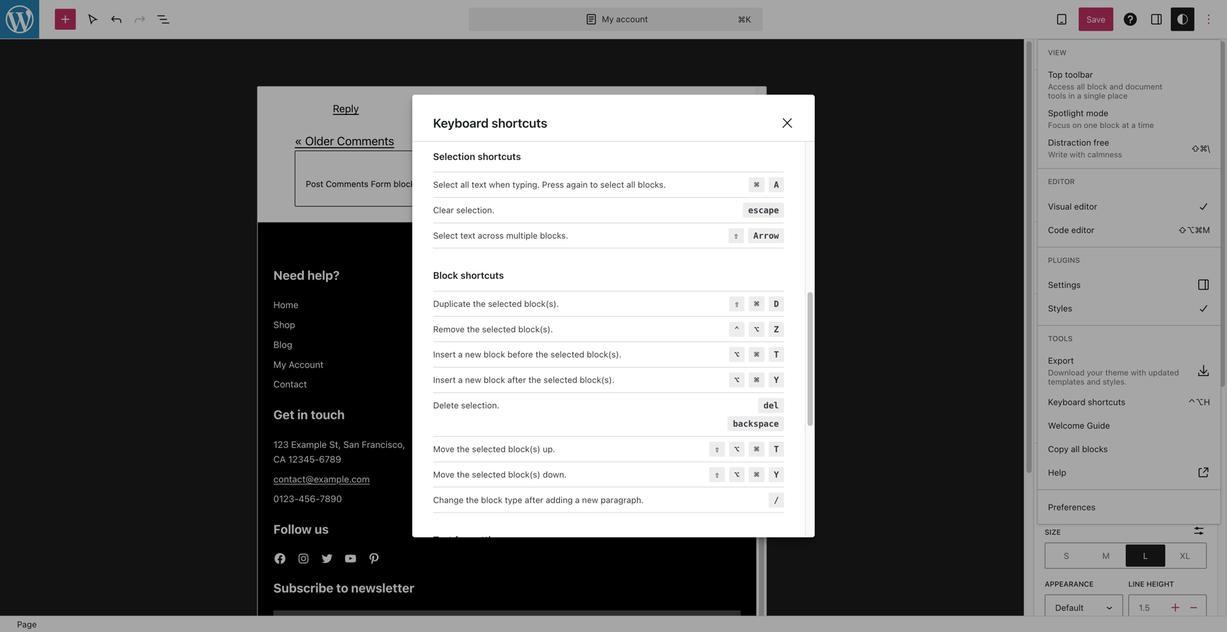 Task type: vqa. For each thing, say whether or not it's contained in the screenshot.
top Payments
no



Task type: locate. For each thing, give the bounding box(es) containing it.
1 vertical spatial keyboard shortcuts
[[1048, 397, 1126, 407]]

Small button
[[1047, 545, 1087, 567]]

⌘ down "shift option command t" element
[[754, 470, 759, 480]]

select
[[433, 180, 458, 190], [433, 231, 458, 240]]

again
[[567, 180, 588, 190]]

shift option command y element
[[708, 468, 784, 483]]

1 horizontal spatial and
[[1110, 82, 1124, 91]]

editor up style variations at the right top of page
[[1072, 225, 1095, 235]]

1 vertical spatial right image
[[1196, 465, 1212, 481]]

y up del on the right
[[774, 376, 779, 385]]

⌥ inside "shift option command t" element
[[735, 445, 740, 455]]

selection. up across
[[456, 205, 495, 215]]

select for select all text when typing. press again to select all blocks.
[[433, 180, 458, 190]]

list
[[433, 172, 784, 249], [433, 291, 784, 513]]

1 horizontal spatial blocks.
[[638, 180, 666, 190]]

2 move from the top
[[433, 470, 455, 480]]

list containing duplicate the selected block(s).
[[433, 291, 784, 513]]

selection. right delete
[[461, 401, 500, 410]]

block(s).
[[524, 299, 559, 309], [518, 324, 553, 334], [587, 350, 622, 360], [580, 375, 615, 385]]

right image
[[1196, 363, 1212, 379], [1196, 465, 1212, 481]]

blocks.
[[638, 180, 666, 190], [540, 231, 568, 240]]

5 ⌘ from the top
[[754, 445, 759, 455]]

⌘ down option command t element
[[754, 376, 759, 385]]

0 vertical spatial insert
[[433, 350, 456, 360]]

1 vertical spatial with
[[1131, 368, 1147, 378]]

4 ⌘ from the top
[[754, 376, 759, 385]]

2 right image from the top
[[1196, 465, 1212, 481]]

command a element
[[747, 178, 784, 193]]

move the selected block(s) up.
[[433, 444, 555, 454]]

⌘ left a
[[754, 180, 759, 190]]

⇧ up ⌃
[[735, 299, 740, 309]]

list for selection shortcuts
[[433, 172, 784, 249]]

forward-slash element
[[767, 493, 784, 508]]

focus
[[1048, 121, 1071, 130]]

select for select text across multiple blocks.
[[433, 231, 458, 240]]

remove
[[433, 324, 465, 334]]

2 ⌘ from the top
[[754, 299, 759, 309]]

all inside top toolbar access all block and document tools in a single place
[[1077, 82, 1085, 91]]

plain
[[1054, 262, 1073, 272]]

new up delete selection. at left bottom
[[465, 375, 481, 385]]

a right adding
[[575, 495, 580, 505]]

⌘
[[754, 180, 759, 190], [754, 299, 759, 309], [754, 350, 759, 360], [754, 376, 759, 385], [754, 445, 759, 455], [754, 470, 759, 480]]

insert a new block after the selected block(s).
[[433, 375, 615, 385]]

⌥ right ⌃
[[754, 325, 759, 335]]

a right in
[[1077, 91, 1082, 100]]

text
[[472, 180, 487, 190], [460, 231, 476, 240]]

write
[[1048, 150, 1068, 159]]

blocks. right select
[[638, 180, 666, 190]]

⌥ inside the shift option command y element
[[735, 470, 740, 480]]

selection. for clear selection.
[[456, 205, 495, 215]]

0 vertical spatial after
[[508, 375, 526, 385]]

guide
[[1087, 421, 1110, 431]]

0 vertical spatial keyboard shortcuts
[[433, 116, 548, 130]]

typing.
[[513, 180, 540, 190]]

text left when
[[472, 180, 487, 190]]

and right single
[[1110, 82, 1124, 91]]

0 vertical spatial with
[[1070, 150, 1086, 159]]

the right before
[[536, 350, 548, 360]]

styles down settings
[[1048, 304, 1073, 314]]

on
[[1073, 121, 1082, 130]]

all down toolbar
[[1077, 82, 1085, 91]]

1 block(s) from the top
[[508, 444, 541, 454]]

keyboard shortcuts inside tools group
[[1048, 397, 1126, 407]]

0 horizontal spatial and
[[1087, 378, 1101, 387]]

⌥ up the shift option command y element
[[735, 445, 740, 455]]

1 vertical spatial keyboard
[[1048, 397, 1086, 407]]

change
[[433, 495, 464, 505]]

1 vertical spatial text
[[460, 231, 476, 240]]

down.
[[543, 470, 567, 480]]

⌥
[[754, 325, 759, 335], [735, 350, 740, 360], [735, 376, 740, 385], [735, 445, 740, 455], [735, 470, 740, 480]]

1 horizontal spatial keyboard shortcuts
[[1048, 397, 1126, 407]]

block left at
[[1100, 121, 1120, 130]]

0 horizontal spatial with
[[1070, 150, 1086, 159]]

⌘ inside "shift option command t" element
[[754, 445, 759, 455]]

with down distraction
[[1070, 150, 1086, 159]]

selected right before
[[551, 350, 585, 360]]

t
[[774, 350, 779, 360], [774, 445, 779, 455]]

the right "change"
[[466, 495, 479, 505]]

new right adding
[[582, 495, 599, 505]]

0 vertical spatial and
[[1110, 82, 1124, 91]]

remove the selected block(s).
[[433, 324, 553, 334]]

spotlight
[[1048, 108, 1084, 118]]

1 vertical spatial editor
[[1072, 225, 1095, 235]]

6 ⌘ from the top
[[754, 470, 759, 480]]

block(s) for down.
[[508, 470, 541, 480]]

1 vertical spatial selection.
[[461, 401, 500, 410]]

Extra Large button
[[1166, 545, 1205, 567]]

block
[[1088, 82, 1108, 91], [1100, 121, 1120, 130], [484, 350, 505, 360], [484, 375, 505, 385], [481, 495, 503, 505]]

insert down remove at the left of the page
[[433, 350, 456, 360]]

1 vertical spatial insert
[[433, 375, 456, 385]]

options image
[[1201, 11, 1217, 27]]

⇧ inside the shift option command y element
[[715, 470, 720, 480]]

0 vertical spatial keyboard
[[433, 116, 489, 130]]

all up typography
[[1071, 445, 1080, 454]]

keyboard shortcuts up welcome guide
[[1048, 397, 1126, 407]]

view
[[1048, 48, 1067, 57]]

1 horizontal spatial keyboard
[[1048, 397, 1086, 407]]

1 vertical spatial right image
[[1196, 277, 1212, 293]]

block(s) left up.
[[508, 444, 541, 454]]

0 vertical spatial styles
[[1045, 49, 1071, 59]]

1 vertical spatial styles
[[1048, 304, 1073, 314]]

right image inside settings button
[[1196, 277, 1212, 293]]

settings button
[[1043, 273, 1216, 297]]

selected down move the selected block(s) up.
[[472, 470, 506, 480]]

styles inside button
[[1048, 304, 1073, 314]]

⌥ down "shift option command t" element
[[735, 470, 740, 480]]

size
[[1045, 528, 1061, 537]]

one
[[1084, 121, 1098, 130]]

selection.
[[456, 205, 495, 215], [461, 401, 500, 410]]

after
[[508, 375, 526, 385], [525, 495, 544, 505]]

0 horizontal spatial keyboard
[[433, 116, 489, 130]]

keyboard down templates
[[1048, 397, 1086, 407]]

1 vertical spatial after
[[525, 495, 544, 505]]

selected up move the selected block(s) down.
[[472, 444, 506, 454]]

up.
[[543, 444, 555, 454]]

right image inside visual editor button
[[1196, 199, 1212, 214]]

select down clear
[[433, 231, 458, 240]]

⌥ down ⌃
[[735, 350, 740, 360]]

selected for remove the selected block(s).
[[482, 324, 516, 334]]

select text across multiple blocks.
[[433, 231, 568, 240]]

welcome
[[1048, 421, 1085, 431]]

1 move from the top
[[433, 444, 455, 454]]

right image up ⌃⌥h
[[1196, 363, 1212, 379]]

0 vertical spatial list
[[433, 172, 784, 249]]

1 vertical spatial new
[[465, 375, 481, 385]]

insert up delete
[[433, 375, 456, 385]]

0 vertical spatial move
[[433, 444, 455, 454]]

3 ⌘ from the top
[[754, 350, 759, 360]]

y up /
[[774, 470, 779, 480]]

new for after
[[465, 375, 481, 385]]

⌘ up option command y element
[[754, 350, 759, 360]]

right image
[[1196, 199, 1212, 214], [1196, 277, 1212, 293], [1196, 301, 1212, 316]]

plain button
[[1046, 255, 1207, 278]]

tools group
[[1043, 352, 1216, 485]]

1 vertical spatial and
[[1087, 378, 1101, 387]]

⇧
[[734, 231, 739, 241], [735, 299, 740, 309], [715, 445, 720, 455], [715, 470, 720, 480]]

and inside top toolbar access all block and document tools in a single place
[[1110, 82, 1124, 91]]

⇧ down "shift option command t" element
[[715, 470, 720, 480]]

decrement image
[[1186, 600, 1202, 616]]

Medium button
[[1087, 545, 1126, 567]]

block down toolbar
[[1088, 82, 1108, 91]]

editor group
[[1043, 195, 1216, 242]]

1 insert from the top
[[433, 350, 456, 360]]

all up clear selection.
[[460, 180, 469, 190]]

1 horizontal spatial with
[[1131, 368, 1147, 378]]

t down z
[[774, 350, 779, 360]]

1 vertical spatial blocks.
[[540, 231, 568, 240]]

new
[[465, 350, 481, 360], [465, 375, 481, 385], [582, 495, 599, 505]]

block shortcuts
[[433, 270, 504, 281]]

⌥ for move the selected block(s) up.
[[735, 445, 740, 455]]

0 vertical spatial right image
[[1196, 199, 1212, 214]]

escape element
[[741, 203, 784, 218]]

t down backspace
[[774, 445, 779, 455]]

z
[[774, 325, 779, 335]]

selected down duplicate the selected block(s).
[[482, 324, 516, 334]]

the right duplicate on the top of the page
[[473, 299, 486, 309]]

1 vertical spatial y
[[774, 470, 779, 480]]

keyboard shortcuts inside scrollable section document
[[433, 116, 548, 130]]

visual
[[1048, 202, 1072, 211]]

at
[[1122, 121, 1130, 130]]

the for change the block type after adding a new paragraph.
[[466, 495, 479, 505]]

keyboard inside tools group
[[1048, 397, 1086, 407]]

the down delete selection. at left bottom
[[457, 444, 470, 454]]

1 list from the top
[[433, 172, 784, 249]]

new for before
[[465, 350, 481, 360]]

blocks
[[1082, 445, 1108, 454]]

selected up remove the selected block(s).
[[488, 299, 522, 309]]

blocks. right multiple
[[540, 231, 568, 240]]

1 vertical spatial select
[[433, 231, 458, 240]]

block left type
[[481, 495, 503, 505]]

⌃⌥h
[[1189, 397, 1211, 407]]

shortcuts
[[492, 116, 548, 130], [478, 151, 521, 162], [461, 270, 504, 281], [1088, 397, 1126, 407]]

insert
[[433, 350, 456, 360], [433, 375, 456, 385]]

2 block(s) from the top
[[508, 470, 541, 480]]

backspace element
[[726, 417, 784, 432]]

block inside top toolbar access all block and document tools in a single place
[[1088, 82, 1108, 91]]

⌘ inside option command t element
[[754, 350, 759, 360]]

⇧ up the shift option command y element
[[715, 445, 720, 455]]

1 right image from the top
[[1196, 199, 1212, 214]]

move up "change"
[[433, 470, 455, 480]]

and
[[1110, 82, 1124, 91], [1087, 378, 1101, 387]]

multiple
[[506, 231, 538, 240]]

block(s) up type
[[508, 470, 541, 480]]

formatting
[[455, 535, 502, 546]]

new down remove the selected block(s).
[[465, 350, 481, 360]]

2 vertical spatial right image
[[1196, 301, 1212, 316]]

my
[[602, 14, 614, 24]]

⌘k
[[738, 14, 751, 24]]

visual editor button
[[1043, 195, 1216, 218]]

right image inside styles button
[[1196, 301, 1212, 316]]

1 vertical spatial list
[[433, 291, 784, 513]]

⌘ left d
[[754, 299, 759, 309]]

editor right visual
[[1075, 202, 1098, 211]]

with right theme
[[1131, 368, 1147, 378]]

after down before
[[508, 375, 526, 385]]

⌥ inside 'control option z' element
[[754, 325, 759, 335]]

move
[[433, 444, 455, 454], [433, 470, 455, 480]]

2 y from the top
[[774, 470, 779, 480]]

move down delete
[[433, 444, 455, 454]]

view group
[[1043, 66, 1216, 163]]

the right remove at the left of the page
[[467, 324, 480, 334]]

to
[[590, 180, 598, 190]]

preferences button
[[1043, 496, 1216, 519]]

3 right image from the top
[[1196, 301, 1212, 316]]

0 horizontal spatial keyboard shortcuts
[[433, 116, 548, 130]]

move the selected block(s) down.
[[433, 470, 567, 480]]

⇧ for down.
[[715, 470, 720, 480]]

2 select from the top
[[433, 231, 458, 240]]

1 vertical spatial t
[[774, 445, 779, 455]]

a
[[1077, 91, 1082, 100], [1132, 121, 1136, 130], [458, 350, 463, 360], [458, 375, 463, 385], [575, 495, 580, 505]]

download
[[1048, 368, 1085, 378]]

and inside export download your theme with updated templates and styles.
[[1087, 378, 1101, 387]]

styles up top
[[1045, 49, 1071, 59]]

1 ⌘ from the top
[[754, 180, 759, 190]]

a
[[774, 180, 779, 190]]

a down remove at the left of the page
[[458, 350, 463, 360]]

the for duplicate the selected block(s).
[[473, 299, 486, 309]]

list containing select all text when typing. press again to select all blocks.
[[433, 172, 784, 249]]

code
[[1048, 225, 1069, 235]]

a right at
[[1132, 121, 1136, 130]]

0 vertical spatial text
[[472, 180, 487, 190]]

plugins group
[[1043, 273, 1216, 320]]

site icon image
[[0, 0, 41, 40]]

after for the
[[508, 375, 526, 385]]

0 vertical spatial new
[[465, 350, 481, 360]]

control option z element
[[727, 322, 784, 337]]

0 vertical spatial block(s)
[[508, 444, 541, 454]]

styles
[[1045, 49, 1071, 59], [1048, 304, 1073, 314]]

scrollable section document
[[412, 95, 815, 633]]

1 select from the top
[[433, 180, 458, 190]]

with
[[1070, 150, 1086, 159], [1131, 368, 1147, 378]]

⌘ down backspace
[[754, 445, 759, 455]]

shortcuts down styles.
[[1088, 397, 1126, 407]]

⌥ up del element
[[735, 376, 740, 385]]

2 list from the top
[[433, 291, 784, 513]]

0 horizontal spatial blocks.
[[540, 231, 568, 240]]

insert for insert a new block before the selected block(s).
[[433, 350, 456, 360]]

⇧ inside "shift option command t" element
[[715, 445, 720, 455]]

option command t element
[[727, 348, 784, 363]]

block down remove the selected block(s).
[[484, 350, 505, 360]]

after right type
[[525, 495, 544, 505]]

across
[[478, 231, 504, 240]]

0 vertical spatial y
[[774, 376, 779, 385]]

a inside spotlight mode focus on one block at a time
[[1132, 121, 1136, 130]]

0 vertical spatial selection.
[[456, 205, 495, 215]]

styles button
[[1043, 297, 1216, 320]]

and left styles.
[[1087, 378, 1101, 387]]

move for move the selected block(s) down.
[[433, 470, 455, 480]]

the up "change"
[[457, 470, 470, 480]]

editor
[[1075, 202, 1098, 211], [1072, 225, 1095, 235]]

1 vertical spatial move
[[433, 470, 455, 480]]

selected
[[488, 299, 522, 309], [482, 324, 516, 334], [551, 350, 585, 360], [544, 375, 578, 385], [472, 444, 506, 454], [472, 470, 506, 480]]

text left across
[[460, 231, 476, 240]]

⌘ inside option command y element
[[754, 376, 759, 385]]

⇧ inside "shift arrow" element
[[734, 231, 739, 241]]

copy
[[1048, 445, 1069, 454]]

block up delete selection. at left bottom
[[484, 375, 505, 385]]

top
[[1048, 70, 1063, 79]]

0 vertical spatial right image
[[1196, 363, 1212, 379]]

0 vertical spatial select
[[433, 180, 458, 190]]

adding
[[546, 495, 573, 505]]

selected for move the selected block(s) down.
[[472, 470, 506, 480]]

select up clear
[[433, 180, 458, 190]]

close image
[[780, 115, 796, 131]]

shift arrow element
[[727, 228, 784, 243]]

2 right image from the top
[[1196, 277, 1212, 293]]

single
[[1084, 91, 1106, 100]]

2 insert from the top
[[433, 375, 456, 385]]

the
[[473, 299, 486, 309], [467, 324, 480, 334], [536, 350, 548, 360], [529, 375, 541, 385], [457, 444, 470, 454], [457, 470, 470, 480], [466, 495, 479, 505]]

keyboard shortcuts up selection shortcuts
[[433, 116, 548, 130]]

right image up set custom size icon
[[1196, 465, 1212, 481]]

keyboard inside scrollable section document
[[433, 116, 489, 130]]

1 vertical spatial block(s)
[[508, 470, 541, 480]]

keyboard up 'selection' in the top of the page
[[433, 116, 489, 130]]

0 vertical spatial t
[[774, 350, 779, 360]]

editor inside button
[[1075, 202, 1098, 211]]

⇧ left arrow
[[734, 231, 739, 241]]

0 vertical spatial editor
[[1075, 202, 1098, 211]]



Task type: describe. For each thing, give the bounding box(es) containing it.
code editor
[[1048, 225, 1095, 235]]

⇧⌘\
[[1192, 143, 1211, 153]]

access
[[1048, 82, 1075, 91]]

editor for visual editor
[[1075, 202, 1098, 211]]

in
[[1069, 91, 1075, 100]]

1 y from the top
[[774, 376, 779, 385]]

shortcuts up selection shortcuts
[[492, 116, 548, 130]]

distraction free write with calmness
[[1048, 138, 1123, 159]]

when
[[489, 180, 510, 190]]

⌘ inside shift command d element
[[754, 299, 759, 309]]

insert a new block before the selected block(s).
[[433, 350, 622, 360]]

all inside button
[[1071, 445, 1080, 454]]

⌘ inside the shift option command y element
[[754, 470, 759, 480]]

select
[[600, 180, 624, 190]]

export download your theme with updated templates and styles.
[[1048, 356, 1179, 387]]

del
[[764, 401, 779, 411]]

1 t from the top
[[774, 350, 779, 360]]

help
[[1048, 468, 1067, 478]]

document
[[1126, 82, 1163, 91]]

delete selection.
[[433, 401, 500, 410]]

all right select
[[627, 180, 636, 190]]

account
[[616, 14, 648, 24]]

typography
[[1045, 455, 1093, 465]]

⌥ inside option command y element
[[735, 376, 740, 385]]

after for adding
[[525, 495, 544, 505]]

⇧⌥⌘m
[[1179, 225, 1211, 235]]

variations
[[1070, 238, 1114, 246]]

⌥ for remove the selected block(s).
[[754, 325, 759, 335]]

time
[[1138, 121, 1154, 130]]

1.5 number field
[[1129, 595, 1168, 621]]

the for move the selected block(s) up.
[[457, 444, 470, 454]]

shortcuts inside tools group
[[1088, 397, 1126, 407]]

escape
[[749, 206, 779, 215]]

your
[[1087, 368, 1104, 378]]

duplicate the selected block(s).
[[433, 299, 559, 309]]

selection. for delete selection.
[[461, 401, 500, 410]]

selection shortcuts
[[433, 151, 521, 162]]

⇧ inside shift command d element
[[735, 299, 740, 309]]

2 vertical spatial new
[[582, 495, 599, 505]]

color
[[1045, 305, 1067, 315]]

del element
[[726, 398, 784, 413]]

plugins
[[1048, 256, 1080, 265]]

option command y element
[[727, 373, 784, 388]]

calmness
[[1088, 150, 1123, 159]]

select all text when typing. press again to select all blocks.
[[433, 180, 666, 190]]

move for move the selected block(s) up.
[[433, 444, 455, 454]]

selected for move the selected block(s) up.
[[472, 444, 506, 454]]

editor
[[1048, 177, 1075, 186]]

size element
[[1045, 528, 1061, 538]]

delete
[[433, 401, 459, 410]]

/
[[774, 496, 779, 505]]

backspace
[[733, 419, 779, 429]]

l
[[1144, 551, 1148, 561]]

styles.
[[1103, 378, 1127, 387]]

list for block shortcuts
[[433, 291, 784, 513]]

redo image
[[132, 11, 148, 27]]

undo image
[[109, 11, 124, 27]]

free
[[1094, 138, 1110, 147]]

clear selection.
[[433, 205, 495, 215]]

⌥ inside option command t element
[[735, 350, 740, 360]]

styles image
[[1175, 11, 1191, 27]]

⌥ for move the selected block(s) down.
[[735, 470, 740, 480]]

2 t from the top
[[774, 445, 779, 455]]

m
[[1103, 551, 1110, 561]]

xl
[[1180, 551, 1191, 561]]

press
[[542, 180, 564, 190]]

set custom size image
[[1192, 524, 1207, 539]]

d
[[774, 299, 779, 309]]

a up delete selection. at left bottom
[[458, 375, 463, 385]]

appearance
[[1045, 580, 1094, 589]]

welcome guide
[[1048, 421, 1110, 431]]

insert for insert a new block after the selected block(s).
[[433, 375, 456, 385]]

templates
[[1048, 378, 1085, 387]]

increment image
[[1168, 600, 1184, 616]]

settings
[[1048, 280, 1081, 290]]

navigate to the previous view image
[[1045, 78, 1061, 93]]

visual editor
[[1048, 202, 1098, 211]]

toolbar
[[1065, 70, 1093, 79]]

the down insert a new block before the selected block(s).
[[529, 375, 541, 385]]

copy all blocks button
[[1043, 438, 1216, 461]]

the for remove the selected block(s).
[[467, 324, 480, 334]]

text
[[433, 535, 452, 546]]

mode
[[1087, 108, 1109, 118]]

shift command d element
[[727, 297, 784, 312]]

block(s) for up.
[[508, 444, 541, 454]]

editor top bar region
[[0, 0, 1228, 39]]

options menu
[[1038, 40, 1221, 525]]

right image inside help link
[[1196, 465, 1212, 481]]

export
[[1048, 356, 1074, 366]]

type
[[505, 495, 523, 505]]

clear
[[433, 205, 454, 215]]

place
[[1108, 91, 1128, 100]]

before
[[508, 350, 533, 360]]

shortcuts up when
[[478, 151, 521, 162]]

duplicate
[[433, 299, 471, 309]]

⌃
[[735, 325, 740, 335]]

shortcuts up duplicate the selected block(s).
[[461, 270, 504, 281]]

⇧ for blocks.
[[734, 231, 739, 241]]

the for move the selected block(s) down.
[[457, 470, 470, 480]]

tools
[[1048, 91, 1067, 100]]

distraction
[[1048, 138, 1092, 147]]

0 vertical spatial blocks.
[[638, 180, 666, 190]]

selection
[[433, 151, 475, 162]]

text formatting
[[433, 535, 502, 546]]

welcome guide button
[[1043, 414, 1216, 438]]

updated
[[1149, 368, 1179, 378]]

a inside top toolbar access all block and document tools in a single place
[[1077, 91, 1082, 100]]

shift option command t element
[[708, 442, 784, 457]]

preferences
[[1048, 503, 1096, 513]]

⌘ inside command a element
[[754, 180, 759, 190]]

with inside distraction free write with calmness
[[1070, 150, 1086, 159]]

font size option group
[[1045, 543, 1207, 569]]

selected for duplicate the selected block(s).
[[488, 299, 522, 309]]

selected down insert a new block before the selected block(s).
[[544, 375, 578, 385]]

with inside export download your theme with updated templates and styles.
[[1131, 368, 1147, 378]]

spotlight mode focus on one block at a time
[[1048, 108, 1154, 130]]

s
[[1064, 551, 1070, 561]]

⇧ for up.
[[715, 445, 720, 455]]

style
[[1045, 238, 1068, 246]]

top toolbar access all block and document tools in a single place
[[1048, 70, 1163, 100]]

change the block type after adding a new paragraph.
[[433, 495, 644, 505]]

help link
[[1043, 461, 1216, 485]]

right image for styles
[[1196, 277, 1212, 293]]

editor for code editor
[[1072, 225, 1095, 235]]

1 right image from the top
[[1196, 363, 1212, 379]]

copy all blocks
[[1048, 445, 1108, 454]]

block
[[433, 270, 458, 281]]

paragraph.
[[601, 495, 644, 505]]

Large button
[[1126, 545, 1166, 567]]

block inside spotlight mode focus on one block at a time
[[1100, 121, 1120, 130]]

theme
[[1106, 368, 1129, 378]]

right image for code editor
[[1196, 199, 1212, 214]]



